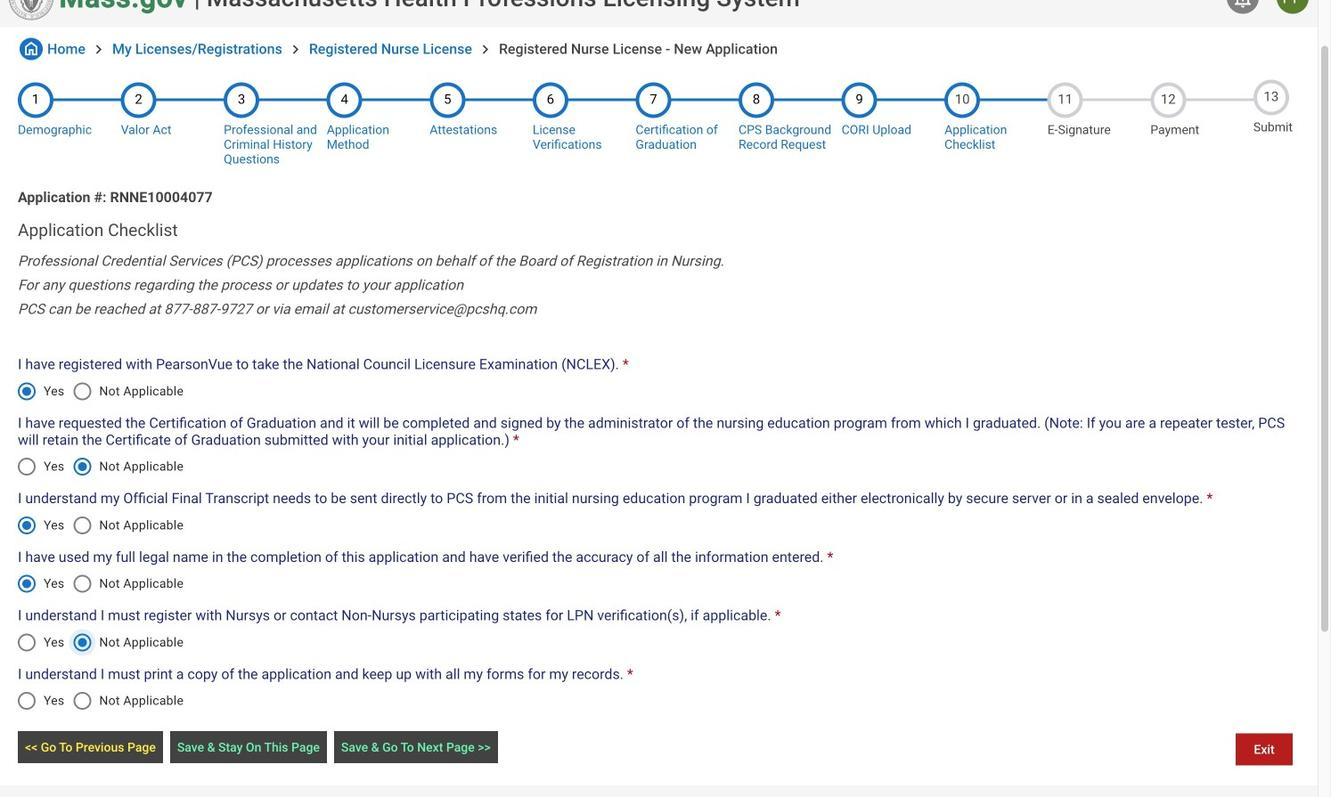 Task type: locate. For each thing, give the bounding box(es) containing it.
2 option group from the top
[[8, 446, 193, 489]]

option group
[[8, 370, 193, 413], [8, 446, 193, 489], [8, 504, 193, 547], [8, 563, 193, 606], [8, 622, 193, 664], [8, 680, 193, 723]]

3 option group from the top
[[8, 504, 193, 547]]

no color image
[[1233, 0, 1254, 8], [90, 40, 108, 58], [287, 40, 305, 58], [477, 40, 495, 58]]

heading
[[207, 0, 800, 12], [18, 220, 1301, 240]]

1 vertical spatial heading
[[18, 220, 1301, 240]]

massachusetts state seal image
[[9, 0, 53, 20]]



Task type: describe. For each thing, give the bounding box(es) containing it.
6 option group from the top
[[8, 680, 193, 723]]

0 vertical spatial heading
[[207, 0, 800, 12]]

1 option group from the top
[[8, 370, 193, 413]]

5 option group from the top
[[8, 622, 193, 664]]

4 option group from the top
[[8, 563, 193, 606]]

no color image
[[20, 38, 43, 60]]



